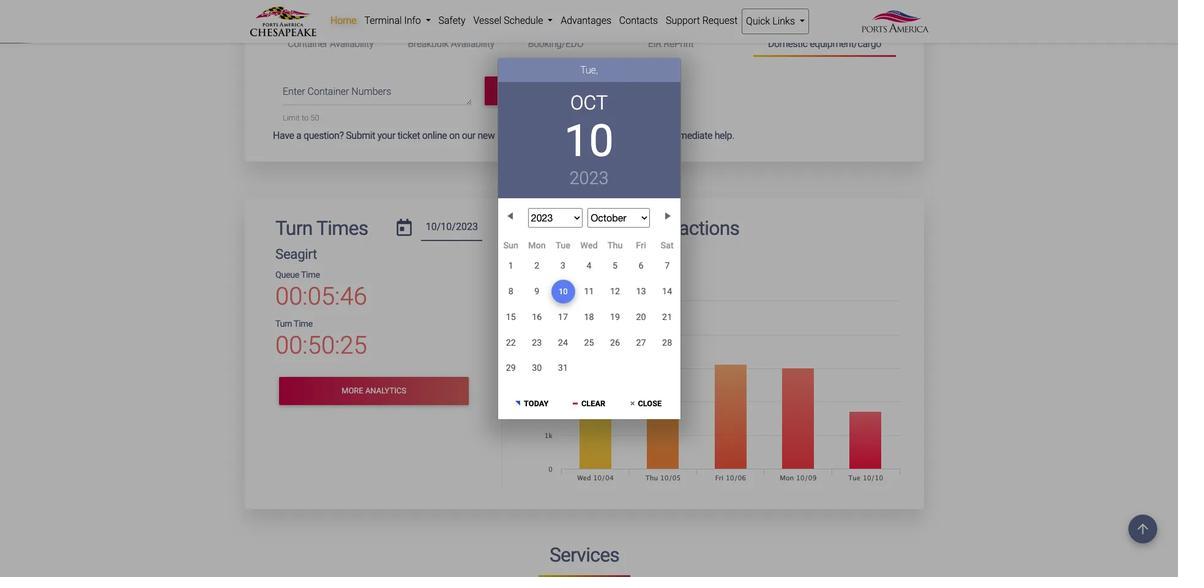 Task type: vqa. For each thing, say whether or not it's contained in the screenshot.


Task type: describe. For each thing, give the bounding box(es) containing it.
10/14/2023 cell
[[655, 279, 681, 304]]

limit
[[283, 113, 300, 123]]

thu
[[608, 241, 623, 251]]

tue
[[556, 241, 571, 251]]

turn for turn times
[[276, 217, 313, 240]]

today button
[[504, 389, 560, 416]]

5
[[613, 261, 618, 271]]

10/24/2023 cell
[[550, 330, 576, 356]]

have a question? submit your ticket online on our new customer support request page and get immediate help.
[[273, 130, 735, 142]]

10/20/2023 cell
[[628, 305, 655, 330]]

submit
[[346, 130, 375, 142]]

10/17/2023 cell
[[550, 305, 576, 330]]

27
[[637, 338, 646, 348]]

2
[[535, 261, 540, 271]]

25
[[584, 338, 594, 348]]

analytics
[[365, 387, 407, 396]]

30
[[532, 363, 542, 373]]

13
[[637, 287, 646, 297]]

wed
[[581, 241, 598, 251]]

time for 00:05:46
[[301, 270, 320, 280]]

new
[[478, 130, 495, 142]]

16
[[532, 312, 542, 323]]

3
[[561, 261, 566, 271]]

customer
[[497, 130, 538, 142]]

question?
[[304, 130, 344, 142]]

10 inside "10/10/2023" cell
[[559, 287, 568, 296]]

10/4/2023 - 10/10/2023
[[551, 247, 647, 257]]

clear
[[582, 399, 606, 408]]

Enter Container Numbers text field
[[283, 85, 472, 105]]

search button
[[485, 77, 557, 105]]

21
[[663, 312, 673, 323]]

10/2/2023 cell
[[524, 253, 550, 279]]

time for 00:50:25
[[294, 319, 313, 329]]

24
[[558, 338, 568, 348]]

contacts
[[620, 15, 658, 26]]

safety link
[[435, 9, 470, 33]]

10/11/2023 cell
[[576, 279, 602, 304]]

1
[[509, 261, 514, 271]]

10/3/2023 cell
[[550, 253, 576, 279]]

10/23/2023 cell
[[524, 330, 550, 356]]

home
[[331, 15, 357, 26]]

close
[[638, 399, 662, 408]]

ticket
[[398, 130, 420, 142]]

tue,
[[581, 64, 598, 76]]

breakbulk availability
[[408, 38, 495, 50]]

oct 10 2023
[[565, 92, 614, 189]]

reprint
[[664, 38, 694, 50]]

mon
[[528, 241, 546, 251]]

26
[[610, 338, 620, 348]]

queue
[[276, 270, 299, 280]]

calendar day image
[[397, 219, 412, 237]]

daily
[[539, 217, 579, 240]]

10/25/2023 cell
[[576, 330, 602, 356]]

support request
[[666, 15, 738, 26]]

equipment/cargo
[[810, 38, 882, 50]]

calendar week image
[[539, 247, 547, 256]]

10/10/2023
[[600, 247, 647, 257]]

8
[[509, 287, 514, 297]]

6
[[639, 261, 644, 271]]

advantages link
[[557, 9, 616, 33]]

10/26/2023 cell
[[602, 330, 628, 356]]

28
[[663, 338, 673, 348]]

container availability
[[288, 38, 374, 50]]

and
[[636, 130, 651, 142]]

our
[[462, 130, 476, 142]]

10/13/2023 cell
[[628, 279, 655, 304]]

10/7/2023 cell
[[655, 253, 681, 279]]

2023
[[570, 168, 609, 189]]

online
[[422, 130, 447, 142]]

close button
[[618, 389, 674, 416]]

support request link
[[662, 9, 742, 33]]

eir reprint
[[648, 38, 694, 50]]

get
[[653, 130, 666, 142]]

request inside "support request" link
[[703, 15, 738, 26]]

turn for turn time 00:50:25
[[276, 319, 292, 329]]

10/15/2023 cell
[[498, 305, 524, 330]]

clear button
[[561, 389, 617, 416]]

a
[[296, 130, 302, 142]]

10/31/2023 cell
[[550, 356, 576, 381]]

on
[[449, 130, 460, 142]]

eir
[[648, 38, 662, 50]]

eir reprint link
[[634, 33, 754, 55]]

1 vertical spatial container
[[308, 86, 349, 97]]

1 vertical spatial request
[[576, 130, 611, 142]]

times
[[317, 217, 368, 240]]

00:50:25
[[276, 331, 367, 360]]

10/19/2023 cell
[[602, 305, 628, 330]]

immediate
[[669, 130, 713, 142]]

1 horizontal spatial support
[[666, 15, 700, 26]]

10/18/2023 cell
[[576, 305, 602, 330]]

services
[[550, 544, 620, 567]]

19
[[610, 312, 620, 323]]

daily truck transactions
[[539, 217, 740, 240]]

10/22/2023 cell
[[498, 330, 524, 356]]

10/29/2023 cell
[[498, 356, 524, 381]]

29
[[506, 363, 516, 373]]

domestic equipment/cargo link
[[754, 33, 896, 57]]



Task type: locate. For each thing, give the bounding box(es) containing it.
20
[[637, 312, 646, 323]]

10/12/2023 cell
[[602, 279, 628, 304]]

time up 00:50:25 at the bottom left of page
[[294, 319, 313, 329]]

turn
[[276, 217, 313, 240], [276, 319, 292, 329]]

10/6/2023 cell
[[628, 253, 655, 279]]

turn inside turn time 00:50:25
[[276, 319, 292, 329]]

home link
[[327, 9, 361, 33]]

queue time 00:05:46
[[276, 270, 367, 311]]

transactions
[[633, 217, 740, 240]]

booking/edo
[[528, 38, 584, 50]]

availability down 'safety' link
[[451, 38, 495, 50]]

numbers
[[352, 86, 391, 97]]

0 vertical spatial time
[[301, 270, 320, 280]]

10/27/2023 cell
[[628, 330, 655, 356]]

11
[[584, 287, 594, 297]]

more analytics link
[[279, 377, 469, 405]]

10/5/2023 cell
[[602, 253, 628, 279]]

15
[[506, 312, 516, 323]]

seagirt
[[276, 246, 317, 262]]

turn up 00:50:25 at the bottom left of page
[[276, 319, 292, 329]]

time right queue
[[301, 270, 320, 280]]

0 horizontal spatial request
[[576, 130, 611, 142]]

10/30/2023 cell
[[524, 356, 550, 381]]

time inside turn time 00:50:25
[[294, 319, 313, 329]]

18
[[584, 312, 594, 323]]

14
[[663, 287, 673, 297]]

availability down home link
[[330, 38, 374, 50]]

limit to 50
[[283, 113, 319, 123]]

availability for container availability
[[330, 38, 374, 50]]

10 down 10/3/2023 cell
[[559, 287, 568, 296]]

1 turn from the top
[[276, 217, 313, 240]]

17
[[558, 312, 568, 323]]

turn up seagirt
[[276, 217, 313, 240]]

request up the eir reprint link
[[703, 15, 738, 26]]

sun
[[504, 241, 519, 251]]

enter
[[283, 86, 305, 97]]

10/4/2023 cell
[[576, 253, 602, 279]]

10/9/2023 cell
[[524, 279, 550, 304]]

10/16/2023 cell
[[524, 305, 550, 330]]

31
[[558, 363, 568, 373]]

10/21/2023 cell
[[655, 305, 681, 330]]

0 horizontal spatial availability
[[330, 38, 374, 50]]

enter container numbers
[[283, 86, 391, 97]]

10/8/2023 cell
[[498, 279, 524, 304]]

4
[[587, 261, 592, 271]]

1 horizontal spatial request
[[703, 15, 738, 26]]

1 vertical spatial 10
[[559, 287, 568, 296]]

10 up 2023
[[565, 115, 614, 167]]

1 vertical spatial turn
[[276, 319, 292, 329]]

request left page
[[576, 130, 611, 142]]

turn times
[[276, 217, 368, 240]]

22
[[506, 338, 516, 348]]

0 vertical spatial request
[[703, 15, 738, 26]]

go to top image
[[1129, 515, 1158, 544]]

0 horizontal spatial support
[[541, 130, 574, 142]]

1 horizontal spatial availability
[[451, 38, 495, 50]]

support right customer
[[541, 130, 574, 142]]

0 vertical spatial container
[[288, 38, 328, 50]]

today
[[524, 399, 549, 408]]

1 vertical spatial time
[[294, 319, 313, 329]]

to
[[302, 113, 309, 123]]

0 vertical spatial turn
[[276, 217, 313, 240]]

2 availability from the left
[[451, 38, 495, 50]]

time
[[301, 270, 320, 280], [294, 319, 313, 329]]

contacts link
[[616, 9, 662, 33]]

container up 50
[[308, 86, 349, 97]]

sat
[[661, 241, 674, 251]]

more
[[342, 387, 364, 396]]

10/4/2023
[[551, 247, 593, 257]]

12
[[610, 287, 620, 297]]

container down home link
[[288, 38, 328, 50]]

time inside "queue time 00:05:46"
[[301, 270, 320, 280]]

0 vertical spatial 10
[[565, 115, 614, 167]]

10/1/2023 cell
[[498, 253, 524, 279]]

domestic
[[768, 38, 808, 50]]

1 availability from the left
[[330, 38, 374, 50]]

customer support request link
[[497, 130, 611, 142]]

support up the reprint
[[666, 15, 700, 26]]

advantages
[[561, 15, 612, 26]]

container
[[288, 38, 328, 50], [308, 86, 349, 97]]

booking/edo link
[[513, 33, 634, 55]]

fri
[[636, 241, 647, 251]]

help.
[[715, 130, 735, 142]]

domestic equipment/cargo
[[768, 38, 882, 50]]

None text field
[[421, 217, 483, 241]]

7
[[665, 261, 670, 271]]

10
[[565, 115, 614, 167], [559, 287, 568, 296]]

availability for breakbulk availability
[[451, 38, 495, 50]]

50
[[311, 113, 319, 123]]

safety
[[439, 15, 466, 26]]

search
[[506, 86, 536, 95]]

0 vertical spatial support
[[666, 15, 700, 26]]

page
[[613, 130, 633, 142]]

oct
[[571, 92, 608, 115]]

your
[[378, 130, 396, 142]]

10/10/2023 cell
[[552, 280, 575, 304]]

breakbulk
[[408, 38, 449, 50]]

10/28/2023 cell
[[655, 330, 681, 356]]

truck
[[583, 217, 629, 240]]

00:05:46
[[276, 282, 367, 311]]

-
[[596, 247, 598, 257]]

1 vertical spatial support
[[541, 130, 574, 142]]

container availability link
[[273, 33, 393, 55]]

grid
[[498, 240, 681, 381]]

request
[[703, 15, 738, 26], [576, 130, 611, 142]]

grid containing sun
[[498, 240, 681, 381]]

breakbulk availability link
[[393, 33, 513, 55]]

2 turn from the top
[[276, 319, 292, 329]]



